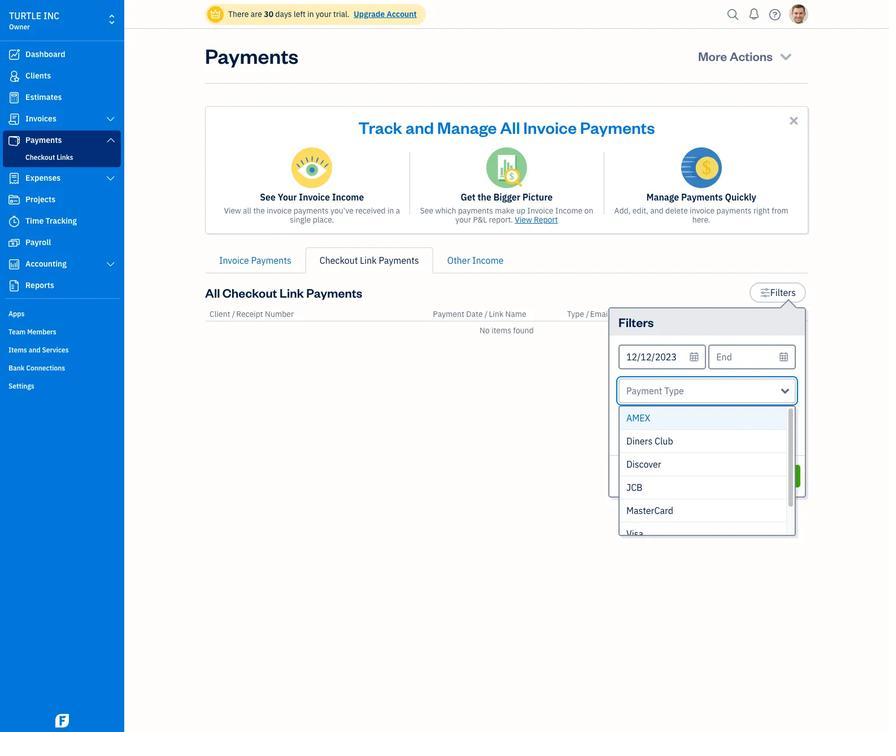 Task type: vqa. For each thing, say whether or not it's contained in the screenshot.
Checkout Links
yes



Task type: describe. For each thing, give the bounding box(es) containing it.
apply
[[743, 470, 770, 483]]

your inside see which payments make up invoice income on your p&l report.
[[456, 215, 471, 225]]

accounting link
[[3, 254, 121, 275]]

payment for payment type
[[627, 385, 663, 397]]

type / email
[[567, 309, 610, 319]]

visa option
[[620, 523, 787, 546]]

single
[[290, 215, 311, 225]]

no
[[480, 326, 490, 336]]

Start date in MM/DD/YYYY format text field
[[619, 345, 707, 370]]

project image
[[7, 194, 21, 206]]

which
[[435, 206, 456, 216]]

track
[[359, 116, 403, 138]]

invoice inside the see your invoice income view all the invoice payments you've received in a single place.
[[299, 192, 330, 203]]

discover option
[[620, 453, 787, 476]]

delete
[[666, 206, 688, 216]]

manage inside the manage payments quickly add, edit, and delete invoice payments right from here.
[[647, 192, 679, 203]]

diners club
[[627, 436, 674, 447]]

payments inside the manage payments quickly add, edit, and delete invoice payments right from here.
[[682, 192, 723, 203]]

amount / status
[[747, 309, 804, 319]]

make
[[495, 206, 515, 216]]

0 horizontal spatial manage
[[437, 116, 497, 138]]

1 vertical spatial all
[[205, 285, 220, 301]]

quickly
[[725, 192, 757, 203]]

checkout links link
[[5, 151, 119, 164]]

turtle inc owner
[[9, 10, 59, 31]]

settings
[[8, 382, 34, 391]]

invoice payments link
[[205, 248, 306, 274]]

time tracking link
[[3, 211, 121, 232]]

received
[[356, 206, 386, 216]]

and for services
[[29, 346, 40, 354]]

0 horizontal spatial filters
[[619, 314, 654, 330]]

payment date / link name
[[433, 309, 527, 319]]

client / receipt number
[[210, 309, 294, 319]]

and inside the manage payments quickly add, edit, and delete invoice payments right from here.
[[651, 206, 664, 216]]

view inside the see your invoice income view all the invoice payments you've received in a single place.
[[224, 206, 241, 216]]

expenses
[[25, 173, 61, 183]]

account
[[387, 9, 417, 19]]

checkout for checkout link payments
[[320, 255, 358, 266]]

team members
[[8, 328, 56, 336]]

turtle
[[9, 10, 41, 21]]

diners club option
[[620, 430, 787, 453]]

amount button
[[747, 309, 775, 319]]

main element
[[0, 0, 153, 732]]

jcb option
[[620, 476, 787, 500]]

invoice for payments
[[690, 206, 715, 216]]

items and services link
[[3, 341, 121, 358]]

get the bigger picture image
[[487, 148, 527, 188]]

bank connections
[[8, 364, 65, 372]]

in inside the see your invoice income view all the invoice payments you've received in a single place.
[[388, 206, 394, 216]]

edit,
[[633, 206, 649, 216]]

receipt
[[236, 309, 263, 319]]

chevron large down image for invoices
[[105, 115, 116, 124]]

checkout for checkout links
[[25, 153, 55, 162]]

estimates
[[25, 92, 62, 102]]

projects
[[25, 194, 56, 205]]

there
[[228, 9, 249, 19]]

0 vertical spatial all
[[500, 116, 520, 138]]

freshbooks image
[[53, 714, 71, 728]]

report image
[[7, 280, 21, 292]]

0 horizontal spatial link
[[280, 285, 304, 301]]

1 horizontal spatial the
[[478, 192, 492, 203]]

and for manage
[[406, 116, 434, 138]]

time tracking
[[25, 216, 77, 226]]

are
[[251, 9, 262, 19]]

Payment Type field
[[619, 379, 796, 404]]

2 vertical spatial checkout
[[223, 285, 277, 301]]

income inside see which payments make up invoice income on your p&l report.
[[556, 206, 583, 216]]

amex
[[627, 413, 651, 424]]

time
[[25, 216, 44, 226]]

payments link
[[3, 131, 121, 151]]

track and manage all invoice payments
[[359, 116, 655, 138]]

club
[[655, 436, 674, 447]]

invoice for your
[[267, 206, 292, 216]]

bank
[[8, 364, 25, 372]]

list box containing amex
[[620, 407, 795, 546]]

chevron large down image for expenses
[[105, 174, 116, 183]]

manage payments quickly add, edit, and delete invoice payments right from here.
[[615, 192, 789, 225]]

bank connections link
[[3, 359, 121, 376]]

invoices link
[[3, 109, 121, 129]]

other income link
[[433, 248, 518, 274]]

clear
[[650, 470, 676, 483]]

see which payments make up invoice income on your p&l report.
[[420, 206, 594, 225]]

crown image
[[210, 8, 222, 20]]

1 horizontal spatial link
[[360, 255, 377, 266]]

dashboard
[[25, 49, 65, 59]]

type inside field
[[665, 385, 684, 397]]

1 horizontal spatial view
[[515, 215, 532, 225]]

view report
[[515, 215, 558, 225]]

projects link
[[3, 190, 121, 210]]

chevrondown image
[[778, 48, 794, 64]]

all
[[243, 206, 252, 216]]

tracking
[[46, 216, 77, 226]]

payments for income
[[294, 206, 329, 216]]

dashboard image
[[7, 49, 21, 60]]

client
[[210, 309, 230, 319]]

checkout link payments
[[320, 255, 419, 266]]

expense image
[[7, 173, 21, 184]]

reports
[[25, 280, 54, 290]]

close image
[[788, 114, 801, 127]]

filters inside dropdown button
[[771, 287, 796, 298]]

End date in MM/DD/YYYY format text field
[[709, 345, 796, 370]]

invoice payments
[[219, 255, 292, 266]]

search image
[[725, 6, 743, 23]]

get the bigger picture
[[461, 192, 553, 203]]

add,
[[615, 206, 631, 216]]

money image
[[7, 237, 21, 249]]

checkout link payments link
[[306, 248, 433, 274]]

settings link
[[3, 378, 121, 394]]



Task type: locate. For each thing, give the bounding box(es) containing it.
manage payments quickly image
[[681, 148, 722, 188]]

clients link
[[3, 66, 121, 86]]

estimate image
[[7, 92, 21, 103]]

filters button
[[750, 283, 806, 303]]

p&l
[[473, 215, 487, 225]]

here.
[[693, 215, 711, 225]]

1 horizontal spatial payment
[[627, 385, 663, 397]]

payment date button
[[433, 309, 483, 319]]

amount
[[747, 309, 775, 319]]

0 vertical spatial manage
[[437, 116, 497, 138]]

diners
[[627, 436, 653, 447]]

jcb
[[627, 482, 643, 493]]

0 vertical spatial your
[[316, 9, 332, 19]]

estimates link
[[3, 88, 121, 108]]

0 vertical spatial filters
[[771, 287, 796, 298]]

chevron large down image up reports link
[[105, 260, 116, 269]]

payments down quickly
[[717, 206, 752, 216]]

1 vertical spatial chevron large down image
[[105, 260, 116, 269]]

mastercard option
[[620, 500, 787, 523]]

your left p&l
[[456, 215, 471, 225]]

the right all
[[253, 206, 265, 216]]

type down start date in mm/dd/yyyy format text field
[[665, 385, 684, 397]]

found
[[513, 326, 534, 336]]

1 vertical spatial and
[[651, 206, 664, 216]]

1 horizontal spatial type
[[665, 385, 684, 397]]

bigger
[[494, 192, 521, 203]]

more
[[699, 48, 728, 64]]

1 horizontal spatial invoice
[[690, 206, 715, 216]]

other income
[[448, 255, 504, 266]]

email
[[590, 309, 610, 319]]

0 vertical spatial chevron large down image
[[105, 115, 116, 124]]

filters
[[771, 287, 796, 298], [619, 314, 654, 330]]

report
[[534, 215, 558, 225]]

left
[[294, 9, 306, 19]]

/ right client in the top left of the page
[[232, 309, 235, 319]]

payment left date
[[433, 309, 465, 319]]

expenses link
[[3, 168, 121, 189]]

see your invoice income view all the invoice payments you've received in a single place.
[[224, 192, 400, 225]]

0 horizontal spatial invoice
[[267, 206, 292, 216]]

see left the "which"
[[420, 206, 434, 216]]

checkout up the receipt at the left top of page
[[223, 285, 277, 301]]

chart image
[[7, 259, 21, 270]]

checkout up expenses
[[25, 153, 55, 162]]

0 horizontal spatial checkout
[[25, 153, 55, 162]]

1 payments from the left
[[294, 206, 329, 216]]

/ for type
[[586, 309, 589, 319]]

0 horizontal spatial type
[[567, 309, 584, 319]]

0 vertical spatial income
[[332, 192, 364, 203]]

from
[[772, 206, 789, 216]]

status
[[781, 309, 804, 319]]

see your invoice income image
[[292, 148, 333, 188]]

a
[[396, 206, 400, 216]]

income right other
[[473, 255, 504, 266]]

manage
[[437, 116, 497, 138], [647, 192, 679, 203]]

place.
[[313, 215, 334, 225]]

1 horizontal spatial checkout
[[223, 285, 277, 301]]

date
[[466, 309, 483, 319]]

income up you've
[[332, 192, 364, 203]]

2 invoice from the left
[[690, 206, 715, 216]]

payment
[[433, 309, 465, 319], [627, 385, 663, 397]]

payments inside the see your invoice income view all the invoice payments you've received in a single place.
[[294, 206, 329, 216]]

1 horizontal spatial manage
[[647, 192, 679, 203]]

1 vertical spatial your
[[456, 215, 471, 225]]

items
[[8, 346, 27, 354]]

chevron large down image
[[105, 136, 116, 145], [105, 174, 116, 183]]

1 vertical spatial type
[[665, 385, 684, 397]]

chevron large down image inside payments link
[[105, 136, 116, 145]]

2 horizontal spatial payments
[[717, 206, 752, 216]]

payments down get
[[458, 206, 493, 216]]

0 horizontal spatial income
[[332, 192, 364, 203]]

chevron large down image for accounting
[[105, 260, 116, 269]]

items and services
[[8, 346, 69, 354]]

in left a
[[388, 206, 394, 216]]

invoice inside the manage payments quickly add, edit, and delete invoice payments right from here.
[[690, 206, 715, 216]]

2 chevron large down image from the top
[[105, 174, 116, 183]]

inc
[[44, 10, 59, 21]]

accounting
[[25, 259, 67, 269]]

/ left the status
[[777, 309, 780, 319]]

filters right email
[[619, 314, 654, 330]]

1 horizontal spatial income
[[473, 255, 504, 266]]

trial.
[[333, 9, 350, 19]]

links
[[57, 153, 73, 162]]

see for your
[[260, 192, 276, 203]]

1 vertical spatial link
[[280, 285, 304, 301]]

chevron large down image down estimates link
[[105, 115, 116, 124]]

2 chevron large down image from the top
[[105, 260, 116, 269]]

1 horizontal spatial all
[[500, 116, 520, 138]]

invoice inside the see your invoice income view all the invoice payments you've received in a single place.
[[267, 206, 292, 216]]

2 horizontal spatial link
[[489, 309, 504, 319]]

there are 30 days left in your trial. upgrade account
[[228, 9, 417, 19]]

payments for add,
[[717, 206, 752, 216]]

0 vertical spatial chevron large down image
[[105, 136, 116, 145]]

view
[[224, 206, 241, 216], [515, 215, 532, 225]]

0 vertical spatial type
[[567, 309, 584, 319]]

payments down your
[[294, 206, 329, 216]]

1 chevron large down image from the top
[[105, 136, 116, 145]]

your
[[316, 9, 332, 19], [456, 215, 471, 225]]

services
[[42, 346, 69, 354]]

2 horizontal spatial and
[[651, 206, 664, 216]]

1 vertical spatial the
[[253, 206, 265, 216]]

chevron large down image up checkout links link on the left
[[105, 136, 116, 145]]

0 vertical spatial see
[[260, 192, 276, 203]]

client image
[[7, 71, 21, 82]]

0 vertical spatial and
[[406, 116, 434, 138]]

/ for amount
[[777, 309, 780, 319]]

1 vertical spatial see
[[420, 206, 434, 216]]

and right track
[[406, 116, 434, 138]]

and inside main element
[[29, 346, 40, 354]]

payment inside field
[[627, 385, 663, 397]]

/
[[232, 309, 235, 319], [485, 309, 488, 319], [586, 309, 589, 319], [777, 309, 780, 319]]

report.
[[489, 215, 513, 225]]

amex option
[[620, 407, 787, 430]]

invoice inside see which payments make up invoice income on your p&l report.
[[528, 206, 554, 216]]

3 payments from the left
[[717, 206, 752, 216]]

checkout inside main element
[[25, 153, 55, 162]]

1 / from the left
[[232, 309, 235, 319]]

apply button
[[712, 465, 801, 488]]

the right get
[[478, 192, 492, 203]]

/ left email
[[586, 309, 589, 319]]

right
[[754, 206, 770, 216]]

1 vertical spatial checkout
[[320, 255, 358, 266]]

all up client in the top left of the page
[[205, 285, 220, 301]]

1 vertical spatial filters
[[619, 314, 654, 330]]

picture
[[523, 192, 553, 203]]

see left your
[[260, 192, 276, 203]]

invoice image
[[7, 114, 21, 125]]

0 horizontal spatial payment
[[433, 309, 465, 319]]

2 / from the left
[[485, 309, 488, 319]]

chevron large down image inside accounting link
[[105, 260, 116, 269]]

see inside see which payments make up invoice income on your p&l report.
[[420, 206, 434, 216]]

payment for payment date / link name
[[433, 309, 465, 319]]

actions
[[730, 48, 773, 64]]

in
[[308, 9, 314, 19], [388, 206, 394, 216]]

upgrade account link
[[352, 9, 417, 19]]

2 horizontal spatial checkout
[[320, 255, 358, 266]]

and right items
[[29, 346, 40, 354]]

0 vertical spatial in
[[308, 9, 314, 19]]

on
[[585, 206, 594, 216]]

link up items
[[489, 309, 504, 319]]

1 vertical spatial income
[[556, 206, 583, 216]]

view right make
[[515, 215, 532, 225]]

no items found
[[480, 326, 534, 336]]

the inside the see your invoice income view all the invoice payments you've received in a single place.
[[253, 206, 265, 216]]

upgrade
[[354, 9, 385, 19]]

more actions
[[699, 48, 773, 64]]

and
[[406, 116, 434, 138], [651, 206, 664, 216], [29, 346, 40, 354]]

team
[[8, 328, 26, 336]]

income
[[332, 192, 364, 203], [556, 206, 583, 216], [473, 255, 504, 266]]

/ right date
[[485, 309, 488, 319]]

link down received
[[360, 255, 377, 266]]

2 vertical spatial income
[[473, 255, 504, 266]]

2 vertical spatial link
[[489, 309, 504, 319]]

income inside other income link
[[473, 255, 504, 266]]

link up the number
[[280, 285, 304, 301]]

2 vertical spatial and
[[29, 346, 40, 354]]

number
[[265, 309, 294, 319]]

0 horizontal spatial see
[[260, 192, 276, 203]]

clear button
[[619, 465, 708, 488]]

payments
[[294, 206, 329, 216], [458, 206, 493, 216], [717, 206, 752, 216]]

more actions button
[[688, 42, 804, 70]]

0 vertical spatial payment
[[433, 309, 465, 319]]

1 vertical spatial payment
[[627, 385, 663, 397]]

0 horizontal spatial all
[[205, 285, 220, 301]]

1 horizontal spatial your
[[456, 215, 471, 225]]

3 / from the left
[[586, 309, 589, 319]]

1 horizontal spatial payments
[[458, 206, 493, 216]]

discover
[[627, 459, 662, 470]]

type left email
[[567, 309, 584, 319]]

chevron large down image down checkout links link on the left
[[105, 174, 116, 183]]

1 vertical spatial chevron large down image
[[105, 174, 116, 183]]

dashboard link
[[3, 45, 121, 65]]

1 horizontal spatial in
[[388, 206, 394, 216]]

and right 'edit,'
[[651, 206, 664, 216]]

income inside the see your invoice income view all the invoice payments you've received in a single place.
[[332, 192, 364, 203]]

settings image
[[760, 286, 771, 300]]

invoice down your
[[267, 206, 292, 216]]

1 horizontal spatial see
[[420, 206, 434, 216]]

invoice right delete
[[690, 206, 715, 216]]

/ for client
[[232, 309, 235, 319]]

up
[[517, 206, 526, 216]]

1 vertical spatial manage
[[647, 192, 679, 203]]

other
[[448, 255, 471, 266]]

see
[[260, 192, 276, 203], [420, 206, 434, 216]]

0 horizontal spatial view
[[224, 206, 241, 216]]

payroll
[[25, 237, 51, 248]]

payroll link
[[3, 233, 121, 253]]

0 horizontal spatial in
[[308, 9, 314, 19]]

0 horizontal spatial and
[[29, 346, 40, 354]]

payment up amex
[[627, 385, 663, 397]]

your left trial.
[[316, 9, 332, 19]]

view left all
[[224, 206, 241, 216]]

0 horizontal spatial your
[[316, 9, 332, 19]]

see for which
[[420, 206, 434, 216]]

0 vertical spatial the
[[478, 192, 492, 203]]

your
[[278, 192, 297, 203]]

chevron large down image
[[105, 115, 116, 124], [105, 260, 116, 269]]

4 / from the left
[[777, 309, 780, 319]]

checkout links
[[25, 153, 73, 162]]

mastercard
[[627, 505, 674, 517]]

payments inside main element
[[25, 135, 62, 145]]

2 payments from the left
[[458, 206, 493, 216]]

checkout down the place.
[[320, 255, 358, 266]]

payments inside the manage payments quickly add, edit, and delete invoice payments right from here.
[[717, 206, 752, 216]]

notifications image
[[745, 3, 764, 25]]

payments inside see which payments make up invoice income on your p&l report.
[[458, 206, 493, 216]]

checkout
[[25, 153, 55, 162], [320, 255, 358, 266], [223, 285, 277, 301]]

timer image
[[7, 216, 21, 227]]

reports link
[[3, 276, 121, 296]]

1 horizontal spatial and
[[406, 116, 434, 138]]

payment type
[[627, 385, 684, 397]]

chevron large down image inside 'invoices' link
[[105, 115, 116, 124]]

see inside the see your invoice income view all the invoice payments you've received in a single place.
[[260, 192, 276, 203]]

filters up the amount / status
[[771, 287, 796, 298]]

list box
[[620, 407, 795, 546]]

in right left
[[308, 9, 314, 19]]

0 vertical spatial checkout
[[25, 153, 55, 162]]

go to help image
[[766, 6, 784, 23]]

1 invoice from the left
[[267, 206, 292, 216]]

the
[[478, 192, 492, 203], [253, 206, 265, 216]]

invoices
[[25, 114, 56, 124]]

income left the on
[[556, 206, 583, 216]]

payment image
[[7, 135, 21, 146]]

chevron large down image for payments
[[105, 136, 116, 145]]

apps link
[[3, 305, 121, 322]]

2 horizontal spatial income
[[556, 206, 583, 216]]

all up get the bigger picture
[[500, 116, 520, 138]]

1 chevron large down image from the top
[[105, 115, 116, 124]]

1 vertical spatial in
[[388, 206, 394, 216]]

0 horizontal spatial payments
[[294, 206, 329, 216]]

0 vertical spatial link
[[360, 255, 377, 266]]

1 horizontal spatial filters
[[771, 287, 796, 298]]

0 horizontal spatial the
[[253, 206, 265, 216]]

30
[[264, 9, 274, 19]]

members
[[27, 328, 56, 336]]

apps
[[8, 310, 25, 318]]



